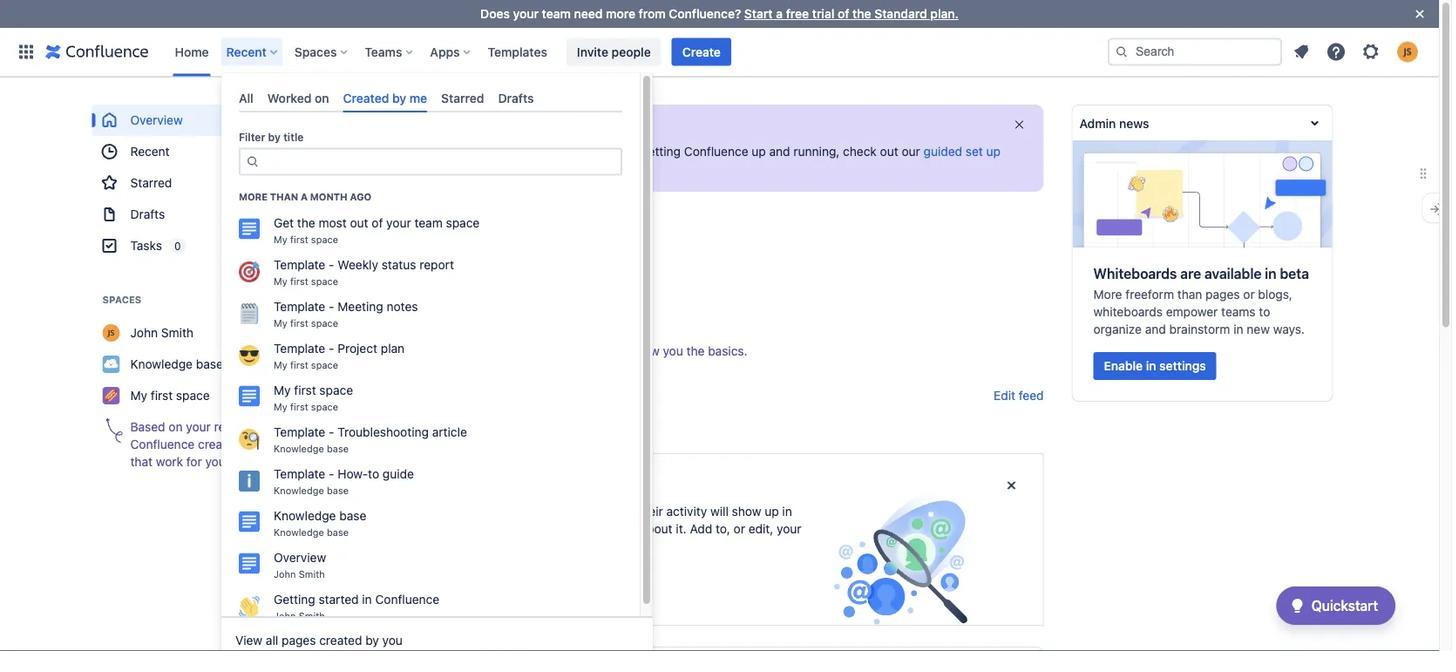 Task type: describe. For each thing, give the bounding box(es) containing it.
or inside stay in-the-know by following people and spaces. their activity will show up in your feed, but you won't receive email notifications about it. add to, or edit, your feed anytime.
[[734, 522, 745, 536]]

more than a month ago element
[[221, 211, 640, 626]]

0 vertical spatial than
[[270, 191, 298, 202]]

.
[[433, 162, 436, 176]]

their
[[634, 504, 663, 519]]

we're keeping you in the loop
[[351, 477, 535, 494]]

brainstorm
[[1170, 322, 1231, 337]]

guided
[[924, 144, 963, 159]]

template for template - how-to guide
[[274, 467, 325, 481]]

basics.
[[708, 344, 748, 358]]

1 vertical spatial a
[[301, 191, 308, 202]]

my down the create a space icon
[[274, 318, 288, 329]]

what's
[[386, 390, 428, 402]]

knowledge base knowledge base
[[274, 509, 367, 539]]

base left in-
[[339, 509, 367, 523]]

starred link
[[92, 167, 301, 199]]

search image
[[1115, 45, 1129, 59]]

my first space down template - project plan my first space
[[274, 383, 353, 398]]

you inside stay in-the-know by following people and spaces. their activity will show up in your feed, but you won't receive email notifications about it. add to, or edit, your feed anytime.
[[433, 522, 453, 536]]

1 horizontal spatial getting
[[375, 264, 419, 278]]

this page lives in your personal space and will show you the basics.
[[368, 344, 748, 358]]

0 vertical spatial feed
[[1019, 388, 1044, 403]]

first down the create a space icon
[[290, 318, 308, 329]]

template for template - meeting notes
[[274, 300, 325, 314]]

quickstart
[[1312, 598, 1379, 614]]

my up spaces
[[274, 402, 288, 413]]

my first space up spaces
[[274, 402, 338, 413]]

0 vertical spatial overview
[[130, 113, 183, 127]]

the up the following
[[484, 477, 504, 494]]

home
[[175, 44, 209, 59]]

my inside template - weekly status report my first space
[[274, 276, 288, 287]]

enable
[[1104, 359, 1143, 373]]

teams
[[1222, 305, 1256, 319]]

meeting
[[338, 300, 383, 314]]

we're for happy
[[371, 144, 404, 159]]

my first space link
[[92, 380, 301, 412]]

all
[[239, 91, 254, 105]]

more than a month ago
[[239, 191, 372, 202]]

template for template - weekly status report my first space
[[274, 258, 325, 272]]

work
[[156, 455, 183, 469]]

apps button
[[425, 38, 477, 66]]

template for template - project plan my first space
[[274, 342, 325, 356]]

the inside get the most out of your team space my first space
[[297, 216, 315, 230]]

settings
[[1160, 359, 1207, 373]]

like
[[559, 144, 578, 159]]

get the most out of your team space my first space
[[274, 216, 480, 246]]

Search field
[[1108, 38, 1283, 66]]

overview link
[[92, 105, 301, 136]]

off
[[469, 221, 490, 234]]

invite people button
[[567, 38, 662, 66]]

in inside more than a month ago element
[[362, 593, 372, 607]]

you inside view all pages created by you link
[[382, 633, 403, 648]]

stay
[[351, 504, 376, 519]]

created for created by me
[[343, 91, 389, 105]]

feed,
[[379, 522, 408, 536]]

month
[[310, 191, 348, 202]]

0 vertical spatial ago
[[350, 191, 372, 202]]

notes
[[387, 300, 418, 314]]

following
[[358, 418, 411, 432]]

1 horizontal spatial edit
[[994, 388, 1016, 403]]

admin news
[[1080, 116, 1150, 130]]

0 vertical spatial a
[[776, 7, 783, 21]]

view all pages created by you
[[235, 633, 403, 648]]

and right personal
[[585, 344, 606, 358]]

teams
[[365, 44, 402, 59]]

news
[[1120, 116, 1150, 130]]

0 vertical spatial getting started in confluence john smith
[[375, 264, 549, 290]]

- for how-
[[329, 467, 334, 481]]

template - project plan my first space
[[274, 342, 405, 371]]

:sunglasses: image
[[239, 345, 260, 366]]

we're happy you're here. if you'd like more help getting confluence up and running, check out our
[[371, 144, 924, 159]]

created inside based on your responses, confluence created spaces that work for your team.
[[198, 437, 241, 452]]

1 horizontal spatial team
[[542, 7, 571, 21]]

lives
[[426, 344, 451, 358]]

getting
[[641, 144, 681, 159]]

base left feed,
[[327, 527, 349, 539]]

beta
[[1280, 265, 1310, 282]]

minute
[[390, 303, 421, 314]]

your left personal
[[468, 344, 493, 358]]

unstar this space image for knowledge base
[[277, 358, 291, 371]]

from
[[639, 7, 666, 21]]

following button
[[329, 412, 419, 439]]

loop
[[508, 477, 535, 494]]

your down stay
[[351, 522, 376, 536]]

0
[[174, 240, 181, 252]]

0 vertical spatial drafts
[[498, 91, 534, 105]]

1 horizontal spatial ago
[[424, 303, 441, 314]]

1 vertical spatial more
[[582, 144, 610, 159]]

recent inside recent dropdown button
[[226, 44, 267, 59]]

appswitcher icon image
[[16, 41, 37, 62]]

0 vertical spatial john smith
[[130, 326, 194, 340]]

templates link
[[483, 38, 553, 66]]

feed inside stay in-the-know by following people and spaces. their activity will show up in your feed, but you won't receive email notifications about it. add to, or edit, your feed anytime.
[[351, 539, 376, 554]]

filter
[[239, 131, 265, 144]]

john smith inside more than a month ago element
[[274, 569, 325, 580]]

to,
[[716, 522, 731, 536]]

base down template - how-to guide at the left bottom
[[327, 485, 349, 497]]

1 horizontal spatial started
[[422, 264, 465, 278]]

- for weekly
[[329, 258, 334, 272]]

banner containing home
[[0, 27, 1440, 77]]

create
[[682, 44, 721, 59]]

spaces
[[244, 437, 284, 452]]

group containing overview
[[92, 105, 301, 262]]

0 horizontal spatial edit
[[361, 583, 384, 597]]

project
[[338, 342, 378, 356]]

pick
[[329, 221, 354, 234]]

on for based
[[169, 420, 183, 434]]

john.
[[423, 119, 466, 139]]

0 vertical spatial of
[[838, 7, 850, 21]]

by inside stay in-the-know by following people and spaces. their activity will show up in your feed, but you won't receive email notifications about it. add to, or edit, your feed anytime.
[[451, 504, 465, 519]]

:information_source: image
[[239, 471, 260, 492]]

invite
[[577, 44, 609, 59]]

than inside 'whiteboards are available in beta more freeform than pages or blogs, whiteboards empower teams to organize and brainstorm in new ways.'
[[1178, 287, 1203, 302]]

john smith link
[[92, 317, 301, 349]]

0 vertical spatial we're
[[471, 119, 516, 139]]

trial
[[812, 7, 835, 21]]

view all pages created by you link
[[221, 623, 653, 651]]

edit feed for the top edit feed button
[[994, 388, 1044, 403]]

base inside template - troubleshooting article knowledge base
[[327, 444, 349, 455]]

my inside template - project plan my first space
[[274, 360, 288, 371]]

john up all
[[274, 611, 296, 622]]

responses,
[[214, 420, 276, 434]]

notifications
[[568, 522, 637, 536]]

templates
[[488, 44, 547, 59]]

filter by title
[[239, 131, 304, 144]]

of inside get the most out of your team space my first space
[[372, 216, 383, 230]]

team.
[[233, 455, 265, 469]]

this
[[368, 344, 391, 358]]

people inside stay in-the-know by following people and spaces. their activity will show up in your feed, but you won't receive email notifications about it. add to, or edit, your feed anytime.
[[522, 504, 560, 519]]

your right for
[[205, 455, 230, 469]]

first inside get the most out of your team space my first space
[[290, 234, 308, 246]]

smith up view all pages created by you
[[299, 611, 325, 622]]

won't
[[457, 522, 488, 536]]

status
[[382, 258, 416, 272]]

quickstart button
[[1277, 587, 1396, 625]]

tasks
[[130, 238, 162, 253]]

knowledge base inside knowledge base link
[[130, 357, 223, 371]]

confluence right 'getting'
[[684, 144, 749, 159]]

settings icon image
[[1361, 41, 1382, 62]]

2 vertical spatial feed
[[387, 583, 413, 597]]

popular button
[[426, 412, 506, 439]]

john up knowledge base link
[[130, 326, 158, 340]]

all
[[266, 633, 278, 648]]

john down status
[[375, 279, 398, 290]]

1 vertical spatial edit feed button
[[351, 576, 423, 604]]

1 vertical spatial drafts
[[130, 207, 165, 221]]

Filter by title text field
[[265, 150, 610, 174]]

standard
[[875, 7, 928, 21]]

global element
[[10, 27, 1108, 76]]

0 vertical spatial show
[[630, 344, 660, 358]]

ways.
[[1274, 322, 1305, 337]]

getting started in confluence john smith inside more than a month ago element
[[274, 593, 440, 622]]

recent link
[[92, 136, 301, 167]]

- for project
[[329, 342, 334, 356]]

confluence inside based on your responses, confluence created spaces that work for your team.
[[130, 437, 195, 452]]

base down john smith link
[[196, 357, 223, 371]]

empower
[[1167, 305, 1218, 319]]

0 horizontal spatial will
[[609, 344, 627, 358]]

weekly
[[338, 258, 378, 272]]

view
[[235, 633, 263, 648]]

up inside stay in-the-know by following people and spaces. their activity will show up in your feed, but you won't receive email notifications about it. add to, or edit, your feed anytime.
[[765, 504, 779, 519]]

discover
[[329, 390, 383, 402]]

up left running,
[[752, 144, 766, 159]]

the left basics. on the bottom of page
[[687, 344, 705, 358]]

will inside stay in-the-know by following people and spaces. their activity will show up in your feed, but you won't receive email notifications about it. add to, or edit, your feed anytime.
[[711, 504, 729, 519]]



Task type: locate. For each thing, give the bounding box(es) containing it.
tab list
[[232, 84, 630, 113]]

0 horizontal spatial a
[[301, 191, 308, 202]]

- up template - how-to guide at the left bottom
[[329, 425, 334, 440]]

1 horizontal spatial edit feed
[[994, 388, 1044, 403]]

john smith
[[130, 326, 194, 340], [274, 569, 325, 580]]

are
[[1181, 265, 1202, 282]]

0 horizontal spatial of
[[372, 216, 383, 230]]

your right the edit, at the bottom right
[[777, 522, 802, 536]]

0 horizontal spatial out
[[350, 216, 368, 230]]

started inside more than a month ago element
[[319, 593, 359, 607]]

0 horizontal spatial edit feed
[[361, 583, 413, 597]]

close message box image
[[1001, 475, 1022, 496]]

1 horizontal spatial created
[[319, 633, 362, 648]]

0 horizontal spatial feed
[[351, 539, 376, 554]]

template inside template - weekly status report my first space
[[274, 258, 325, 272]]

help
[[614, 144, 638, 159]]

edit,
[[749, 522, 774, 536]]

1 vertical spatial edit feed
[[361, 583, 413, 597]]

0 horizontal spatial recent
[[130, 144, 170, 159]]

or up teams
[[1244, 287, 1255, 302]]

guided set up experience link
[[371, 144, 1001, 176]]

to left guide
[[368, 467, 379, 481]]

getting inside more than a month ago element
[[274, 593, 315, 607]]

0 vertical spatial knowledge base
[[130, 357, 223, 371]]

created left 1
[[344, 303, 380, 314]]

show inside stay in-the-know by following people and spaces. their activity will show up in your feed, but you won't receive email notifications about it. add to, or edit, your feed anytime.
[[732, 504, 762, 519]]

0 vertical spatial out
[[880, 144, 899, 159]]

out right most at the left
[[350, 216, 368, 230]]

2 vertical spatial unstar this space image
[[277, 389, 291, 403]]

1 vertical spatial created
[[319, 633, 362, 648]]

- left meeting
[[329, 300, 334, 314]]

start a free trial of the standard plan. link
[[745, 7, 959, 21]]

1 vertical spatial knowledge base
[[274, 485, 349, 497]]

tab list containing all
[[232, 84, 630, 113]]

notification icon image
[[1291, 41, 1312, 62]]

of
[[838, 7, 850, 21], [372, 216, 383, 230]]

1 horizontal spatial knowledge base
[[274, 485, 349, 497]]

unstar this space image up spaces
[[277, 389, 291, 403]]

based on your responses, confluence created spaces that work for your team.
[[130, 420, 284, 469]]

:face_with_monocle: image
[[239, 429, 260, 450], [239, 429, 260, 450]]

template inside template - project plan my first space
[[274, 342, 325, 356]]

more inside 'whiteboards are available in beta more freeform than pages or blogs, whiteboards empower teams to organize and brainstorm in new ways.'
[[1094, 287, 1123, 302]]

teams button
[[360, 38, 420, 66]]

page
[[395, 344, 423, 358]]

first down "get"
[[290, 234, 308, 246]]

unstar this space image inside knowledge base link
[[277, 358, 291, 371]]

1 horizontal spatial edit feed button
[[994, 387, 1044, 405]]

0 vertical spatial getting
[[375, 264, 419, 278]]

spaces button
[[289, 38, 354, 66]]

overview
[[130, 113, 183, 127], [274, 551, 326, 565]]

first left discover
[[290, 402, 308, 413]]

1 horizontal spatial spaces
[[295, 44, 337, 59]]

unstar this space image inside the my first space link
[[277, 389, 291, 403]]

knowledge inside template - troubleshooting article knowledge base
[[274, 444, 324, 455]]

that
[[130, 455, 153, 469]]

know
[[418, 504, 448, 519]]

drafts
[[498, 91, 534, 105], [130, 207, 165, 221]]

spaces down tasks at the top of the page
[[102, 294, 142, 306]]

0 horizontal spatial overview
[[130, 113, 183, 127]]

running,
[[794, 144, 840, 159]]

and inside stay in-the-know by following people and spaces. their activity will show up in your feed, but you won't receive email notifications about it. add to, or edit, your feed anytime.
[[563, 504, 584, 519]]

0 vertical spatial more
[[606, 7, 636, 21]]

article
[[432, 425, 467, 440]]

:wave: image
[[344, 265, 365, 286], [344, 265, 365, 286], [239, 597, 260, 618], [239, 597, 260, 618]]

welcome banner image
[[343, 119, 364, 140]]

2 - from the top
[[329, 300, 334, 314]]

pages inside 'whiteboards are available in beta more freeform than pages or blogs, whiteboards empower teams to organize and brainstorm in new ways.'
[[1206, 287, 1240, 302]]

show left basics. on the bottom of page
[[630, 344, 660, 358]]

0 vertical spatial or
[[1244, 287, 1255, 302]]

experience
[[371, 162, 433, 176]]

anytime.
[[379, 539, 427, 554]]

0 horizontal spatial people
[[522, 504, 560, 519]]

your up status
[[386, 216, 411, 230]]

than up "get"
[[270, 191, 298, 202]]

john smith up knowledge base link
[[130, 326, 194, 340]]

1 vertical spatial spaces
[[102, 294, 142, 306]]

0 horizontal spatial starred
[[130, 176, 172, 190]]

drafts up tasks at the top of the page
[[130, 207, 165, 221]]

1 horizontal spatial feed
[[387, 583, 413, 597]]

0 horizontal spatial created
[[198, 437, 241, 452]]

4 template from the top
[[274, 425, 325, 440]]

team right where
[[415, 216, 443, 230]]

unstar this space image for my first space
[[277, 389, 291, 403]]

1 horizontal spatial than
[[1178, 287, 1203, 302]]

1 vertical spatial overview
[[274, 551, 326, 565]]

0 vertical spatial unstar this space image
[[277, 326, 291, 340]]

0 horizontal spatial pages
[[282, 633, 316, 648]]

- left weekly
[[329, 258, 334, 272]]

more left the from
[[606, 7, 636, 21]]

1 vertical spatial getting
[[274, 593, 315, 607]]

smith up knowledge base link
[[161, 326, 194, 340]]

your down the my first space link
[[186, 420, 211, 434]]

and inside 'whiteboards are available in beta more freeform than pages or blogs, whiteboards empower teams to organize and brainstorm in new ways.'
[[1145, 322, 1166, 337]]

base up template - how-to guide at the left bottom
[[327, 444, 349, 455]]

out inside get the most out of your team space my first space
[[350, 216, 368, 230]]

or right to,
[[734, 522, 745, 536]]

help icon image
[[1326, 41, 1347, 62]]

based
[[130, 420, 165, 434]]

we're up stay
[[351, 477, 387, 494]]

more down help!
[[582, 144, 610, 159]]

1 horizontal spatial a
[[776, 7, 783, 21]]

1 vertical spatial than
[[1178, 287, 1203, 302]]

5 template from the top
[[274, 467, 325, 481]]

edit feed inside edit feed button
[[361, 583, 413, 597]]

created up for
[[198, 437, 241, 452]]

receive
[[491, 522, 532, 536]]

in
[[468, 264, 478, 278], [1265, 265, 1277, 282], [1234, 322, 1244, 337], [455, 344, 464, 358], [1146, 359, 1157, 373], [470, 477, 481, 494], [783, 504, 792, 519], [362, 593, 372, 607]]

0 horizontal spatial show
[[630, 344, 660, 358]]

recent up all at the left of page
[[226, 44, 267, 59]]

1 vertical spatial out
[[350, 216, 368, 230]]

my first space down the create a space icon
[[274, 318, 338, 329]]

smith down knowledge base knowledge base
[[299, 569, 325, 580]]

created
[[343, 91, 389, 105], [344, 303, 380, 314]]

knowledge
[[130, 357, 193, 371], [274, 444, 324, 455], [274, 485, 324, 497], [274, 509, 336, 523], [274, 527, 324, 539]]

unstar this space image
[[277, 326, 291, 340], [277, 358, 291, 371], [277, 389, 291, 403]]

worked
[[268, 91, 312, 105]]

1 vertical spatial will
[[711, 504, 729, 519]]

john smith down knowledge base knowledge base
[[274, 569, 325, 580]]

1 vertical spatial show
[[732, 504, 762, 519]]

but
[[411, 522, 430, 536]]

1 vertical spatial pages
[[282, 633, 316, 648]]

template down spaces
[[274, 467, 325, 481]]

template for template - troubleshooting article knowledge base
[[274, 425, 325, 440]]

guided set up experience
[[371, 144, 1001, 176]]

confluence inside more than a month ago element
[[375, 593, 440, 607]]

home link
[[170, 38, 214, 66]]

group
[[92, 105, 301, 262]]

the right the "trial"
[[853, 7, 872, 21]]

2 horizontal spatial feed
[[1019, 388, 1044, 403]]

show up the edit, at the bottom right
[[732, 504, 762, 519]]

overview inside more than a month ago element
[[274, 551, 326, 565]]

people inside button
[[612, 44, 651, 59]]

1 vertical spatial ago
[[424, 303, 441, 314]]

banner
[[0, 27, 1440, 77]]

1 vertical spatial starred
[[130, 176, 172, 190]]

a left month
[[301, 191, 308, 202]]

we're up here.
[[471, 119, 516, 139]]

recent button
[[221, 38, 284, 66]]

we're for keeping
[[351, 477, 387, 494]]

created up welcome banner image
[[343, 91, 389, 105]]

pages down available
[[1206, 287, 1240, 302]]

1 vertical spatial or
[[734, 522, 745, 536]]

does your team need more from confluence? start a free trial of the standard plan.
[[481, 7, 959, 21]]

up right set
[[987, 144, 1001, 159]]

0 vertical spatial created
[[343, 91, 389, 105]]

by
[[392, 91, 406, 105], [268, 131, 281, 144], [451, 504, 465, 519], [366, 633, 379, 648]]

recent inside recent link
[[130, 144, 170, 159]]

template left meeting
[[274, 300, 325, 314]]

close image
[[1013, 118, 1027, 132]]

spaces inside popup button
[[295, 44, 337, 59]]

ago right month
[[350, 191, 372, 202]]

0 horizontal spatial ago
[[350, 191, 372, 202]]

recent
[[226, 44, 267, 59], [130, 144, 170, 159]]

first up based
[[151, 388, 173, 403]]

confluence down off
[[482, 264, 549, 278]]

on for worked
[[315, 91, 329, 105]]

john
[[375, 279, 398, 290], [130, 326, 158, 340], [274, 569, 296, 580], [274, 611, 296, 622]]

1 horizontal spatial to
[[559, 119, 575, 139]]

and left running,
[[770, 144, 791, 159]]

me
[[410, 91, 427, 105]]

- inside template - troubleshooting article knowledge base
[[329, 425, 334, 440]]

set
[[966, 144, 983, 159]]

people up email
[[522, 504, 560, 519]]

in-
[[379, 504, 394, 519]]

1 - from the top
[[329, 258, 334, 272]]

admin
[[1080, 116, 1116, 130]]

smith down status
[[400, 279, 427, 290]]

1 vertical spatial created
[[344, 303, 380, 314]]

- inside template - weekly status report my first space
[[329, 258, 334, 272]]

1 vertical spatial people
[[522, 504, 560, 519]]

and down whiteboards
[[1145, 322, 1166, 337]]

unstar this space image down the create a space icon
[[277, 326, 291, 340]]

2 vertical spatial we're
[[351, 477, 387, 494]]

by inside tab list
[[392, 91, 406, 105]]

g'day,
[[371, 119, 419, 139]]

plan
[[381, 342, 405, 356]]

activity
[[667, 504, 707, 519]]

0 vertical spatial edit feed button
[[994, 387, 1044, 405]]

ago right minute
[[424, 303, 441, 314]]

unstar this space image right :sunglasses: image
[[277, 358, 291, 371]]

1 horizontal spatial will
[[711, 504, 729, 519]]

check image
[[1288, 596, 1309, 616]]

than up empower
[[1178, 287, 1203, 302]]

1 template from the top
[[274, 258, 325, 272]]

created by me
[[343, 91, 427, 105]]

getting started in confluence john smith
[[375, 264, 549, 290], [274, 593, 440, 622]]

happening
[[431, 390, 494, 402]]

template - weekly status report my first space
[[274, 258, 454, 287]]

up right pick
[[357, 221, 372, 234]]

your profile and preferences image
[[1398, 41, 1419, 62]]

most
[[319, 216, 347, 230]]

- left how-
[[329, 467, 334, 481]]

my up based
[[130, 388, 147, 403]]

more down "filter"
[[239, 191, 268, 202]]

template inside template - troubleshooting article knowledge base
[[274, 425, 325, 440]]

need
[[574, 7, 603, 21]]

space inside template - weekly status report my first space
[[311, 276, 338, 287]]

:information_source: image
[[239, 471, 260, 492]]

1 vertical spatial unstar this space image
[[277, 358, 291, 371]]

my up the create a space icon
[[274, 276, 288, 287]]

my up responses,
[[274, 383, 291, 398]]

confluence image
[[45, 41, 149, 62], [45, 41, 149, 62]]

in inside stay in-the-know by following people and spaces. their activity will show up in your feed, but you won't receive email notifications about it. add to, or edit, your feed anytime.
[[783, 504, 792, 519]]

recent down overview link
[[130, 144, 170, 159]]

3 template from the top
[[274, 342, 325, 356]]

team
[[542, 7, 571, 21], [415, 216, 443, 230]]

1 horizontal spatial or
[[1244, 287, 1255, 302]]

up inside "guided set up experience"
[[987, 144, 1001, 159]]

john down knowledge base knowledge base
[[274, 569, 296, 580]]

more up whiteboards
[[1094, 287, 1123, 302]]

my down "get"
[[274, 234, 288, 246]]

apps
[[430, 44, 460, 59]]

1 vertical spatial of
[[372, 216, 383, 230]]

start
[[745, 7, 773, 21]]

1 horizontal spatial pages
[[1206, 287, 1240, 302]]

- inside template - project plan my first space
[[329, 342, 334, 356]]

to
[[559, 119, 575, 139], [1259, 305, 1271, 319], [368, 467, 379, 481]]

on inside based on your responses, confluence created spaces that work for your team.
[[169, 420, 183, 434]]

overview down knowledge base knowledge base
[[274, 551, 326, 565]]

template up the create a space icon
[[274, 258, 325, 272]]

my
[[274, 234, 288, 246], [274, 276, 288, 287], [274, 318, 288, 329], [274, 360, 288, 371], [274, 383, 291, 398], [130, 388, 147, 403], [274, 402, 288, 413]]

0 vertical spatial will
[[609, 344, 627, 358]]

your right does on the left
[[513, 7, 539, 21]]

0 vertical spatial on
[[315, 91, 329, 105]]

to inside more than a month ago element
[[368, 467, 379, 481]]

1 horizontal spatial overview
[[274, 551, 326, 565]]

organize
[[1094, 322, 1142, 337]]

1 vertical spatial john smith
[[274, 569, 325, 580]]

0 horizontal spatial drafts
[[130, 207, 165, 221]]

2 template from the top
[[274, 300, 325, 314]]

email
[[535, 522, 565, 536]]

our
[[902, 144, 921, 159]]

template - how-to guide
[[274, 467, 414, 481]]

2 horizontal spatial to
[[1259, 305, 1271, 319]]

first down template - project plan my first space
[[294, 383, 316, 398]]

team left need
[[542, 7, 571, 21]]

2 vertical spatial to
[[368, 467, 379, 481]]

0 horizontal spatial or
[[734, 522, 745, 536]]

0 horizontal spatial started
[[319, 593, 359, 607]]

first inside template - weekly status report my first space
[[290, 276, 308, 287]]

4 - from the top
[[329, 425, 334, 440]]

out left our on the top of the page
[[880, 144, 899, 159]]

my first space up based
[[130, 388, 210, 403]]

2 unstar this space image from the top
[[277, 358, 291, 371]]

1 vertical spatial getting started in confluence john smith
[[274, 593, 440, 622]]

3 - from the top
[[329, 342, 334, 356]]

first up the create a space icon
[[290, 276, 308, 287]]

knowledge base up knowledge base knowledge base
[[274, 485, 349, 497]]

close image
[[1410, 3, 1431, 24]]

getting up all
[[274, 593, 315, 607]]

0 horizontal spatial on
[[169, 420, 183, 434]]

and up email
[[563, 504, 584, 519]]

1 vertical spatial started
[[319, 593, 359, 607]]

on right worked
[[315, 91, 329, 105]]

0 vertical spatial people
[[612, 44, 651, 59]]

created for created 1 minute ago
[[344, 303, 380, 314]]

first inside template - project plan my first space
[[290, 360, 308, 371]]

- for meeting
[[329, 300, 334, 314]]

confluence
[[684, 144, 749, 159], [482, 264, 549, 278], [130, 437, 195, 452], [375, 593, 440, 607]]

0 horizontal spatial than
[[270, 191, 298, 202]]

of right pick
[[372, 216, 383, 230]]

started down left
[[422, 264, 465, 278]]

new
[[1247, 322, 1270, 337]]

1 horizontal spatial of
[[838, 7, 850, 21]]

more
[[606, 7, 636, 21], [582, 144, 610, 159]]

on right based
[[169, 420, 183, 434]]

confluence up 'work'
[[130, 437, 195, 452]]

1 horizontal spatial out
[[880, 144, 899, 159]]

enable in settings link
[[1094, 352, 1217, 380]]

- for troubleshooting
[[329, 425, 334, 440]]

base
[[196, 357, 223, 371], [327, 444, 349, 455], [327, 485, 349, 497], [339, 509, 367, 523], [327, 527, 349, 539]]

unstar this space image inside john smith link
[[277, 326, 291, 340]]

0 horizontal spatial getting
[[274, 593, 315, 607]]

confluence up view all pages created by you link
[[375, 593, 440, 607]]

1 vertical spatial team
[[415, 216, 443, 230]]

0 vertical spatial started
[[422, 264, 465, 278]]

to up new
[[1259, 305, 1271, 319]]

your inside get the most out of your team space my first space
[[386, 216, 411, 230]]

popular
[[455, 418, 498, 432]]

my right :sunglasses: image
[[274, 360, 288, 371]]

- left the project
[[329, 342, 334, 356]]

create link
[[672, 38, 731, 66]]

pages right all
[[282, 633, 316, 648]]

knowledge base inside more than a month ago element
[[274, 485, 349, 497]]

to inside 'whiteboards are available in beta more freeform than pages or blogs, whiteboards empower teams to organize and brainstorm in new ways.'
[[1259, 305, 1271, 319]]

following
[[468, 504, 518, 519]]

on
[[315, 91, 329, 105], [169, 420, 183, 434]]

whiteboards
[[1094, 265, 1177, 282]]

getting started in confluence john smith up view all pages created by you
[[274, 593, 440, 622]]

we're
[[471, 119, 516, 139], [371, 144, 404, 159], [351, 477, 387, 494]]

up up the edit, at the bottom right
[[765, 504, 779, 519]]

1 unstar this space image from the top
[[277, 326, 291, 340]]

you
[[416, 221, 438, 234], [663, 344, 683, 358], [444, 477, 466, 494], [433, 522, 453, 536], [382, 633, 403, 648]]

whiteboards
[[1094, 305, 1163, 319]]

on inside tab list
[[315, 91, 329, 105]]

starred down recent link
[[130, 176, 172, 190]]

5 - from the top
[[329, 467, 334, 481]]

will
[[609, 344, 627, 358], [711, 504, 729, 519]]

0 vertical spatial pages
[[1206, 287, 1240, 302]]

1 vertical spatial edit
[[361, 583, 384, 597]]

edit feed for edit feed button to the bottom
[[361, 583, 413, 597]]

:sunglasses: image
[[239, 345, 260, 366]]

1 horizontal spatial more
[[1094, 287, 1123, 302]]

personal
[[496, 344, 544, 358]]

free
[[786, 7, 809, 21]]

unstar this space image for john smith
[[277, 326, 291, 340]]

1 vertical spatial feed
[[351, 539, 376, 554]]

:notepad_spiral: image
[[239, 304, 260, 325], [239, 304, 260, 325]]

starred inside tab list
[[441, 91, 484, 105]]

:dart: image
[[239, 262, 260, 283], [239, 262, 260, 283]]

team inside get the most out of your team space my first space
[[415, 216, 443, 230]]

people
[[612, 44, 651, 59], [522, 504, 560, 519]]

my inside get the most out of your team space my first space
[[274, 234, 288, 246]]

1 vertical spatial to
[[1259, 305, 1271, 319]]

0 vertical spatial created
[[198, 437, 241, 452]]

create a space image
[[273, 289, 294, 310]]

enable in settings
[[1104, 359, 1207, 373]]

a left free
[[776, 7, 783, 21]]

0 horizontal spatial john smith
[[130, 326, 194, 340]]

space inside template - project plan my first space
[[311, 360, 338, 371]]

spaces up 'worked on' on the top left of page
[[295, 44, 337, 59]]

available
[[1205, 265, 1262, 282]]

created
[[198, 437, 241, 452], [319, 633, 362, 648]]

created 1 minute ago
[[344, 303, 441, 314]]

troubleshooting
[[338, 425, 429, 440]]

0 horizontal spatial more
[[239, 191, 268, 202]]

the-
[[394, 504, 418, 519]]

0 horizontal spatial knowledge base
[[130, 357, 223, 371]]

stay in-the-know by following people and spaces. their activity will show up in your feed, but you won't receive email notifications about it. add to, or edit, your feed anytime.
[[351, 504, 802, 554]]

or inside 'whiteboards are available in beta more freeform than pages or blogs, whiteboards empower teams to organize and brainstorm in new ways.'
[[1244, 287, 1255, 302]]

or
[[1244, 287, 1255, 302], [734, 522, 745, 536]]

3 unstar this space image from the top
[[277, 389, 291, 403]]



Task type: vqa. For each thing, say whether or not it's contained in the screenshot.
Jira Software image
no



